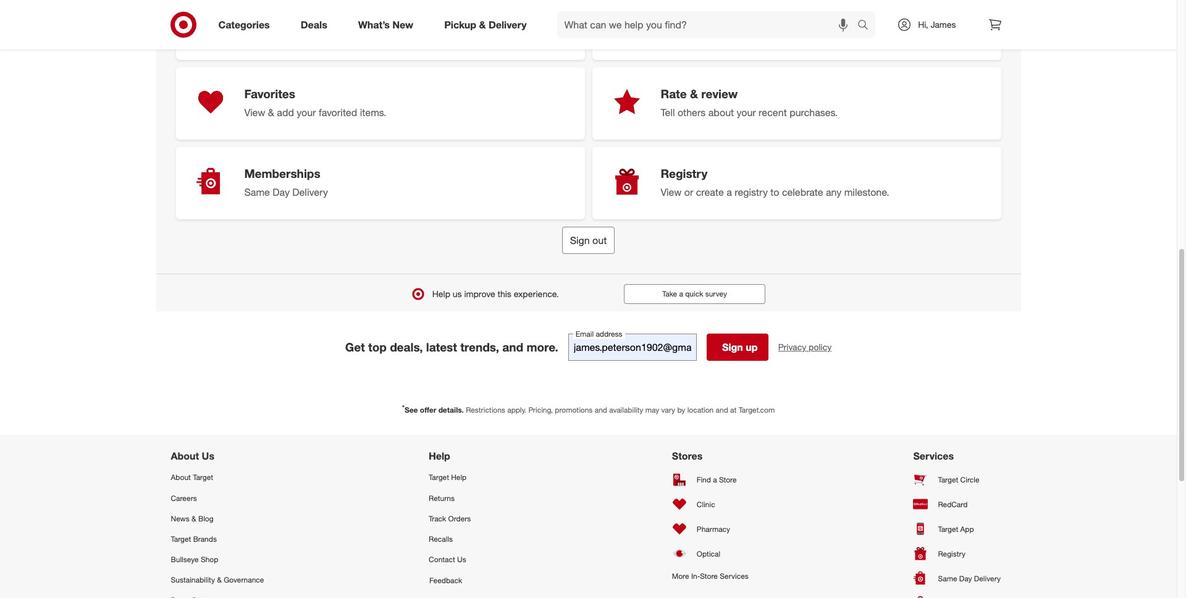 Task type: describe. For each thing, give the bounding box(es) containing it.
target for target brands
[[171, 534, 191, 544]]

favorites view & add your favorited items.
[[244, 86, 386, 119]]

out
[[593, 234, 607, 247]]

& for review
[[690, 86, 698, 101]]

sign up button
[[707, 334, 769, 361]]

a inside "link"
[[713, 475, 717, 484]]

*
[[402, 404, 405, 411]]

more
[[672, 572, 689, 581]]

What can we help you find? suggestions appear below search field
[[557, 11, 861, 38]]

categories
[[218, 18, 270, 31]]

bullseye shop link
[[171, 549, 264, 570]]

top
[[368, 340, 387, 354]]

0 horizontal spatial and
[[502, 340, 523, 354]]

payment inside add payment button
[[541, 18, 575, 29]]

payments add a payment card for quick online ordering.
[[244, 7, 447, 39]]

clinic link
[[672, 492, 749, 517]]

at
[[730, 406, 737, 415]]

help for help
[[429, 450, 450, 462]]

sign for sign out
[[570, 234, 590, 247]]

returns
[[429, 493, 455, 503]]

celebrate
[[782, 186, 823, 198]]

location
[[687, 406, 714, 415]]

pickup & delivery
[[444, 18, 527, 31]]

governance
[[224, 575, 264, 585]]

get top deals, latest trends, and more.
[[345, 340, 558, 354]]

delivery inside memberships same day delivery
[[292, 186, 328, 198]]

may
[[646, 406, 659, 415]]

pharmacy link
[[672, 517, 749, 542]]

feedback
[[430, 576, 462, 585]]

news
[[171, 514, 190, 523]]

memberships
[[244, 166, 320, 180]]

the
[[742, 26, 756, 39]]

registry view or create a registry to celebrate any milestone.
[[661, 166, 890, 198]]

registry for registry
[[938, 549, 966, 558]]

target circle
[[938, 475, 980, 484]]

take a quick survey
[[662, 289, 727, 299]]

store for a
[[719, 475, 737, 484]]

0 vertical spatial services
[[914, 450, 954, 462]]

& inside favorites view & add your favorited items.
[[268, 106, 274, 119]]

add payment
[[523, 18, 575, 29]]

redcard™ learn more about the target redcard.
[[661, 7, 831, 39]]

day inside memberships same day delivery
[[273, 186, 290, 198]]

target help link
[[429, 467, 507, 488]]

& for governance
[[217, 575, 222, 585]]

us for about us
[[202, 450, 214, 462]]

about us
[[171, 450, 214, 462]]

feedback button
[[429, 570, 507, 591]]

hi, james
[[918, 19, 956, 30]]

get
[[345, 340, 365, 354]]

pickup & delivery link
[[434, 11, 542, 38]]

deals,
[[390, 340, 423, 354]]

deals link
[[290, 11, 343, 38]]

target circle link
[[914, 467, 1006, 492]]

more in-store services link
[[672, 566, 749, 587]]

others
[[678, 106, 706, 119]]

review
[[701, 86, 738, 101]]

about for about target
[[171, 473, 191, 482]]

apply.
[[507, 406, 526, 415]]

target inside redcard™ learn more about the target redcard.
[[759, 26, 786, 39]]

learn
[[661, 26, 686, 39]]

about inside 'rate & review tell others about your recent purchases.'
[[709, 106, 734, 119]]

orders
[[448, 514, 471, 523]]

trends,
[[460, 340, 499, 354]]

sign out
[[570, 234, 607, 247]]

delivery for pickup & delivery
[[489, 18, 527, 31]]

brands
[[193, 534, 217, 544]]

what's
[[358, 18, 390, 31]]

recent
[[759, 106, 787, 119]]

pharmacy
[[697, 525, 730, 534]]

a inside registry view or create a registry to celebrate any milestone.
[[727, 186, 732, 198]]

card
[[315, 26, 334, 39]]

categories link
[[208, 11, 285, 38]]

about target link
[[171, 467, 264, 488]]

registry
[[735, 186, 768, 198]]

see
[[405, 406, 418, 415]]

sustainability & governance
[[171, 575, 264, 585]]

us for contact us
[[457, 555, 466, 564]]

privacy policy
[[778, 342, 832, 352]]

registry for registry view or create a registry to celebrate any milestone.
[[661, 166, 708, 180]]

track orders link
[[429, 508, 507, 529]]

bullseye
[[171, 555, 199, 564]]

purchases.
[[790, 106, 838, 119]]

privacy
[[778, 342, 806, 352]]

up
[[746, 341, 758, 354]]

search button
[[852, 11, 882, 41]]

ordering.
[[407, 26, 447, 39]]

add inside payments add a payment card for quick online ordering.
[[244, 26, 262, 39]]

target for target help
[[429, 473, 449, 482]]

a inside payments add a payment card for quick online ordering.
[[265, 26, 270, 39]]

store for in-
[[700, 572, 718, 581]]

* see offer details. restrictions apply. pricing, promotions and availability may vary by location and at target.com
[[402, 404, 775, 415]]

about for about us
[[171, 450, 199, 462]]

add payment button
[[523, 18, 575, 30]]

circle
[[961, 475, 980, 484]]

search
[[852, 20, 882, 32]]

help for help us improve this experience.
[[432, 289, 450, 299]]

sustainability
[[171, 575, 215, 585]]

more.
[[527, 340, 558, 354]]

promotions
[[555, 406, 593, 415]]

add inside button
[[523, 18, 539, 29]]

more in-store services
[[672, 572, 749, 581]]

take
[[662, 289, 677, 299]]



Task type: vqa. For each thing, say whether or not it's contained in the screenshot.


Task type: locate. For each thing, give the bounding box(es) containing it.
us up about target link
[[202, 450, 214, 462]]

1 horizontal spatial and
[[595, 406, 607, 415]]

target left circle
[[938, 475, 959, 484]]

delivery right pickup
[[489, 18, 527, 31]]

same day delivery
[[938, 574, 1001, 583]]

bullseye shop
[[171, 555, 218, 564]]

us right contact
[[457, 555, 466, 564]]

target.com
[[739, 406, 775, 415]]

1 horizontal spatial sign
[[722, 341, 743, 354]]

target up returns
[[429, 473, 449, 482]]

1 vertical spatial services
[[720, 572, 749, 581]]

delivery for same day delivery
[[974, 574, 1001, 583]]

about inside redcard™ learn more about the target redcard.
[[714, 26, 740, 39]]

0 horizontal spatial sign
[[570, 234, 590, 247]]

& down "bullseye shop" link
[[217, 575, 222, 585]]

redcard link
[[914, 492, 1006, 517]]

your left recent
[[737, 106, 756, 119]]

0 vertical spatial about
[[714, 26, 740, 39]]

0 horizontal spatial services
[[720, 572, 749, 581]]

blog
[[198, 514, 214, 523]]

favorited
[[319, 106, 357, 119]]

same down registry link
[[938, 574, 957, 583]]

target down news
[[171, 534, 191, 544]]

restrictions
[[466, 406, 505, 415]]

a down payments
[[265, 26, 270, 39]]

what's new
[[358, 18, 413, 31]]

1 vertical spatial about
[[709, 106, 734, 119]]

1 vertical spatial delivery
[[292, 186, 328, 198]]

target down about us
[[193, 473, 213, 482]]

tell
[[661, 106, 675, 119]]

0 vertical spatial day
[[273, 186, 290, 198]]

2 vertical spatial help
[[451, 473, 467, 482]]

this
[[498, 289, 511, 299]]

payment
[[541, 18, 575, 29], [273, 26, 312, 39]]

0 horizontal spatial same
[[244, 186, 270, 198]]

1 vertical spatial about
[[171, 473, 191, 482]]

a right take
[[679, 289, 683, 299]]

0 horizontal spatial registry
[[661, 166, 708, 180]]

a right "create"
[[727, 186, 732, 198]]

memberships same day delivery
[[244, 166, 328, 198]]

2 horizontal spatial delivery
[[974, 574, 1001, 583]]

and left 'at'
[[716, 406, 728, 415]]

quick inside button
[[685, 289, 703, 299]]

recalls
[[429, 534, 453, 544]]

0 vertical spatial quick
[[352, 26, 375, 39]]

help inside target help link
[[451, 473, 467, 482]]

and left availability
[[595, 406, 607, 415]]

about
[[171, 450, 199, 462], [171, 473, 191, 482]]

0 horizontal spatial store
[[700, 572, 718, 581]]

1 vertical spatial store
[[700, 572, 718, 581]]

quick inside payments add a payment card for quick online ordering.
[[352, 26, 375, 39]]

your inside 'rate & review tell others about your recent purchases.'
[[737, 106, 756, 119]]

privacy policy link
[[778, 341, 832, 354]]

1 horizontal spatial delivery
[[489, 18, 527, 31]]

2 about from the top
[[171, 473, 191, 482]]

day down 'memberships'
[[273, 186, 290, 198]]

0 horizontal spatial quick
[[352, 26, 375, 39]]

milestone.
[[844, 186, 890, 198]]

view for registry
[[661, 186, 682, 198]]

1 horizontal spatial us
[[457, 555, 466, 564]]

about down review
[[709, 106, 734, 119]]

or
[[685, 186, 693, 198]]

us
[[202, 450, 214, 462], [457, 555, 466, 564]]

target left app
[[938, 525, 959, 534]]

news & blog
[[171, 514, 214, 523]]

vary
[[662, 406, 675, 415]]

1 horizontal spatial view
[[661, 186, 682, 198]]

quick left survey
[[685, 289, 703, 299]]

0 vertical spatial same
[[244, 186, 270, 198]]

delivery down 'memberships'
[[292, 186, 328, 198]]

about target
[[171, 473, 213, 482]]

0 vertical spatial store
[[719, 475, 737, 484]]

registry inside registry link
[[938, 549, 966, 558]]

availability
[[609, 406, 643, 415]]

target brands
[[171, 534, 217, 544]]

your right add
[[297, 106, 316, 119]]

1 vertical spatial registry
[[938, 549, 966, 558]]

1 horizontal spatial quick
[[685, 289, 703, 299]]

view inside registry view or create a registry to celebrate any milestone.
[[661, 186, 682, 198]]

0 horizontal spatial payment
[[273, 26, 312, 39]]

add
[[523, 18, 539, 29], [244, 26, 262, 39]]

0 vertical spatial sign
[[570, 234, 590, 247]]

redcard™
[[661, 7, 717, 21]]

0 horizontal spatial day
[[273, 186, 290, 198]]

1 your from the left
[[297, 106, 316, 119]]

help left us
[[432, 289, 450, 299]]

store right find at the bottom of the page
[[719, 475, 737, 484]]

recalls link
[[429, 529, 507, 549]]

details.
[[438, 406, 464, 415]]

1 vertical spatial us
[[457, 555, 466, 564]]

favorites
[[244, 86, 295, 101]]

rate
[[661, 86, 687, 101]]

1 vertical spatial view
[[661, 186, 682, 198]]

1 vertical spatial help
[[429, 450, 450, 462]]

online
[[378, 26, 405, 39]]

help up target help
[[429, 450, 450, 462]]

view inside favorites view & add your favorited items.
[[244, 106, 265, 119]]

contact
[[429, 555, 455, 564]]

0 horizontal spatial your
[[297, 106, 316, 119]]

target brands link
[[171, 529, 264, 549]]

find a store link
[[672, 467, 749, 492]]

registry down target app
[[938, 549, 966, 558]]

a right find at the bottom of the page
[[713, 475, 717, 484]]

0 horizontal spatial view
[[244, 106, 265, 119]]

sign out button
[[562, 227, 615, 254]]

& for delivery
[[479, 18, 486, 31]]

1 vertical spatial quick
[[685, 289, 703, 299]]

contact us link
[[429, 549, 507, 570]]

& right pickup
[[479, 18, 486, 31]]

us inside "link"
[[457, 555, 466, 564]]

sign left out on the top of page
[[570, 234, 590, 247]]

about up careers on the bottom left of page
[[171, 473, 191, 482]]

and left "more."
[[502, 340, 523, 354]]

for
[[337, 26, 349, 39]]

registry inside registry view or create a registry to celebrate any milestone.
[[661, 166, 708, 180]]

& up others on the top
[[690, 86, 698, 101]]

rate & review tell others about your recent purchases.
[[661, 86, 838, 119]]

0 vertical spatial us
[[202, 450, 214, 462]]

target for target circle
[[938, 475, 959, 484]]

& for blog
[[192, 514, 196, 523]]

experience.
[[514, 289, 559, 299]]

same day delivery link
[[914, 566, 1006, 591]]

optical
[[697, 549, 721, 558]]

same down 'memberships'
[[244, 186, 270, 198]]

track orders
[[429, 514, 471, 523]]

0 vertical spatial help
[[432, 289, 450, 299]]

a inside button
[[679, 289, 683, 299]]

careers link
[[171, 488, 264, 508]]

0 horizontal spatial us
[[202, 450, 214, 462]]

services up "target circle"
[[914, 450, 954, 462]]

registry
[[661, 166, 708, 180], [938, 549, 966, 558]]

your inside favorites view & add your favorited items.
[[297, 106, 316, 119]]

1 horizontal spatial registry
[[938, 549, 966, 558]]

view down favorites
[[244, 106, 265, 119]]

help us improve this experience.
[[432, 289, 559, 299]]

shop
[[201, 555, 218, 564]]

quick
[[352, 26, 375, 39], [685, 289, 703, 299]]

& left add
[[268, 106, 274, 119]]

1 horizontal spatial your
[[737, 106, 756, 119]]

store down optical "link"
[[700, 572, 718, 581]]

registry up or
[[661, 166, 708, 180]]

optical link
[[672, 542, 749, 566]]

james
[[931, 19, 956, 30]]

store inside 'link'
[[700, 572, 718, 581]]

more
[[689, 26, 711, 39]]

services inside 'link'
[[720, 572, 749, 581]]

survey
[[705, 289, 727, 299]]

payments
[[244, 7, 299, 21]]

help up returns link at the left of the page
[[451, 473, 467, 482]]

redcard
[[938, 500, 968, 509]]

view for favorites
[[244, 106, 265, 119]]

0 horizontal spatial delivery
[[292, 186, 328, 198]]

day down registry link
[[959, 574, 972, 583]]

target app link
[[914, 517, 1006, 542]]

what's new link
[[348, 11, 429, 38]]

redcard.
[[789, 26, 831, 39]]

your
[[297, 106, 316, 119], [737, 106, 756, 119]]

& left blog
[[192, 514, 196, 523]]

sign up
[[722, 341, 758, 354]]

2 vertical spatial delivery
[[974, 574, 1001, 583]]

improve
[[464, 289, 495, 299]]

1 horizontal spatial store
[[719, 475, 737, 484]]

1 horizontal spatial payment
[[541, 18, 575, 29]]

view
[[244, 106, 265, 119], [661, 186, 682, 198]]

store inside "link"
[[719, 475, 737, 484]]

target right the
[[759, 26, 786, 39]]

& inside 'rate & review tell others about your recent purchases.'
[[690, 86, 698, 101]]

0 vertical spatial view
[[244, 106, 265, 119]]

about
[[714, 26, 740, 39], [709, 106, 734, 119]]

view left or
[[661, 186, 682, 198]]

services down optical "link"
[[720, 572, 749, 581]]

2 your from the left
[[737, 106, 756, 119]]

0 horizontal spatial add
[[244, 26, 262, 39]]

take a quick survey button
[[624, 284, 766, 304]]

sign left up
[[722, 341, 743, 354]]

1 horizontal spatial same
[[938, 574, 957, 583]]

latest
[[426, 340, 457, 354]]

deals
[[301, 18, 327, 31]]

clinic
[[697, 500, 715, 509]]

about left the
[[714, 26, 740, 39]]

1 vertical spatial day
[[959, 574, 972, 583]]

1 vertical spatial same
[[938, 574, 957, 583]]

0 vertical spatial delivery
[[489, 18, 527, 31]]

None text field
[[568, 334, 697, 361]]

1 horizontal spatial add
[[523, 18, 539, 29]]

2 horizontal spatial and
[[716, 406, 728, 415]]

delivery down registry link
[[974, 574, 1001, 583]]

1 about from the top
[[171, 450, 199, 462]]

find
[[697, 475, 711, 484]]

0 vertical spatial registry
[[661, 166, 708, 180]]

1 vertical spatial sign
[[722, 341, 743, 354]]

target for target app
[[938, 525, 959, 534]]

careers
[[171, 493, 197, 503]]

0 vertical spatial about
[[171, 450, 199, 462]]

returns link
[[429, 488, 507, 508]]

sign for sign up
[[722, 341, 743, 354]]

quick right for
[[352, 26, 375, 39]]

1 horizontal spatial services
[[914, 450, 954, 462]]

&
[[479, 18, 486, 31], [690, 86, 698, 101], [268, 106, 274, 119], [192, 514, 196, 523], [217, 575, 222, 585]]

payment inside payments add a payment card for quick online ordering.
[[273, 26, 312, 39]]

same inside memberships same day delivery
[[244, 186, 270, 198]]

about up "about target"
[[171, 450, 199, 462]]

1 horizontal spatial day
[[959, 574, 972, 583]]

registry link
[[914, 542, 1006, 566]]

delivery
[[489, 18, 527, 31], [292, 186, 328, 198], [974, 574, 1001, 583]]



